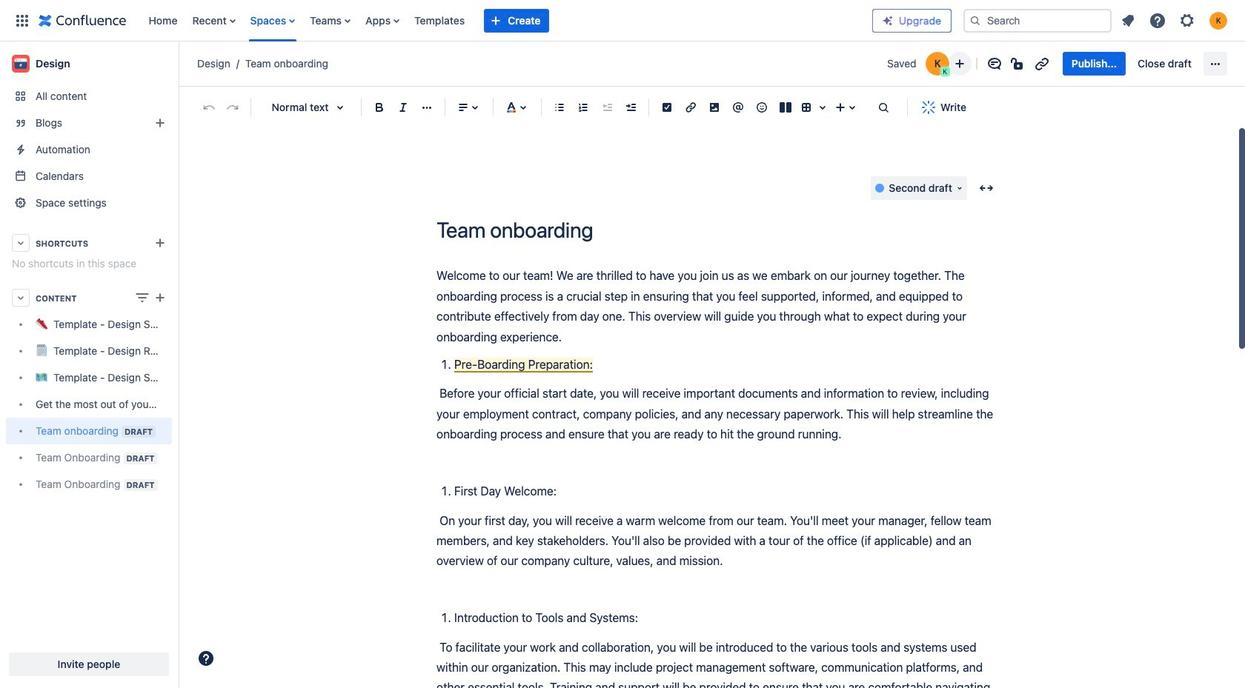 Task type: vqa. For each thing, say whether or not it's contained in the screenshot.
Premium icon's list
yes



Task type: describe. For each thing, give the bounding box(es) containing it.
no restrictions image
[[1010, 55, 1028, 73]]

bullet list ⌘⇧8 image
[[551, 99, 569, 116]]

add image, video, or file image
[[706, 99, 724, 116]]

find and replace image
[[875, 99, 893, 116]]

premium image
[[882, 14, 894, 26]]

space element
[[0, 42, 178, 689]]

Give this page a title text field
[[437, 218, 1000, 243]]

create a blog image
[[151, 114, 169, 132]]

copy link image
[[1034, 55, 1051, 73]]

collapse sidebar image
[[162, 49, 194, 79]]

search image
[[970, 14, 982, 26]]

bold ⌘b image
[[371, 99, 389, 116]]

notification icon image
[[1120, 11, 1138, 29]]

create image
[[151, 289, 169, 307]]

more formatting image
[[418, 99, 436, 116]]

layouts image
[[777, 99, 795, 116]]

link ⌘k image
[[682, 99, 700, 116]]

more image
[[1207, 55, 1225, 73]]

appswitcher icon image
[[13, 11, 31, 29]]

numbered list ⌘⇧7 image
[[575, 99, 592, 116]]

italic ⌘i image
[[394, 99, 412, 116]]

table ⇧⌥t image
[[798, 99, 816, 116]]

tree inside space element
[[6, 311, 172, 498]]

action item [] image
[[658, 99, 676, 116]]

make page full-width image
[[978, 180, 996, 197]]



Task type: locate. For each thing, give the bounding box(es) containing it.
1 horizontal spatial list
[[1115, 7, 1237, 34]]

mention @ image
[[730, 99, 747, 116]]

list formating group
[[548, 96, 643, 119]]

text formatting group
[[368, 96, 439, 119]]

banner
[[0, 0, 1246, 42]]

Search field
[[964, 9, 1112, 32]]

confluence image
[[39, 11, 126, 29], [39, 11, 126, 29]]

invite to edit image
[[951, 55, 969, 73]]

Main content area, start typing to enter text. text field
[[437, 266, 1000, 689]]

emoji : image
[[753, 99, 771, 116]]

global element
[[9, 0, 873, 41]]

help icon image
[[1149, 11, 1167, 29]]

list
[[141, 0, 873, 41], [1115, 7, 1237, 34]]

None search field
[[964, 9, 1112, 32]]

your profile and preferences image
[[1210, 11, 1228, 29]]

table size image
[[814, 99, 832, 116]]

tree
[[6, 311, 172, 498]]

list for appswitcher icon
[[141, 0, 873, 41]]

add shortcut image
[[151, 234, 169, 252]]

settings icon image
[[1179, 11, 1197, 29]]

group
[[1063, 52, 1201, 76]]

align left image
[[455, 99, 472, 116]]

0 horizontal spatial list
[[141, 0, 873, 41]]

comment icon image
[[986, 55, 1004, 73]]

change view image
[[133, 289, 151, 307]]

list for premium 'image'
[[1115, 7, 1237, 34]]

indent tab image
[[622, 99, 640, 116]]



